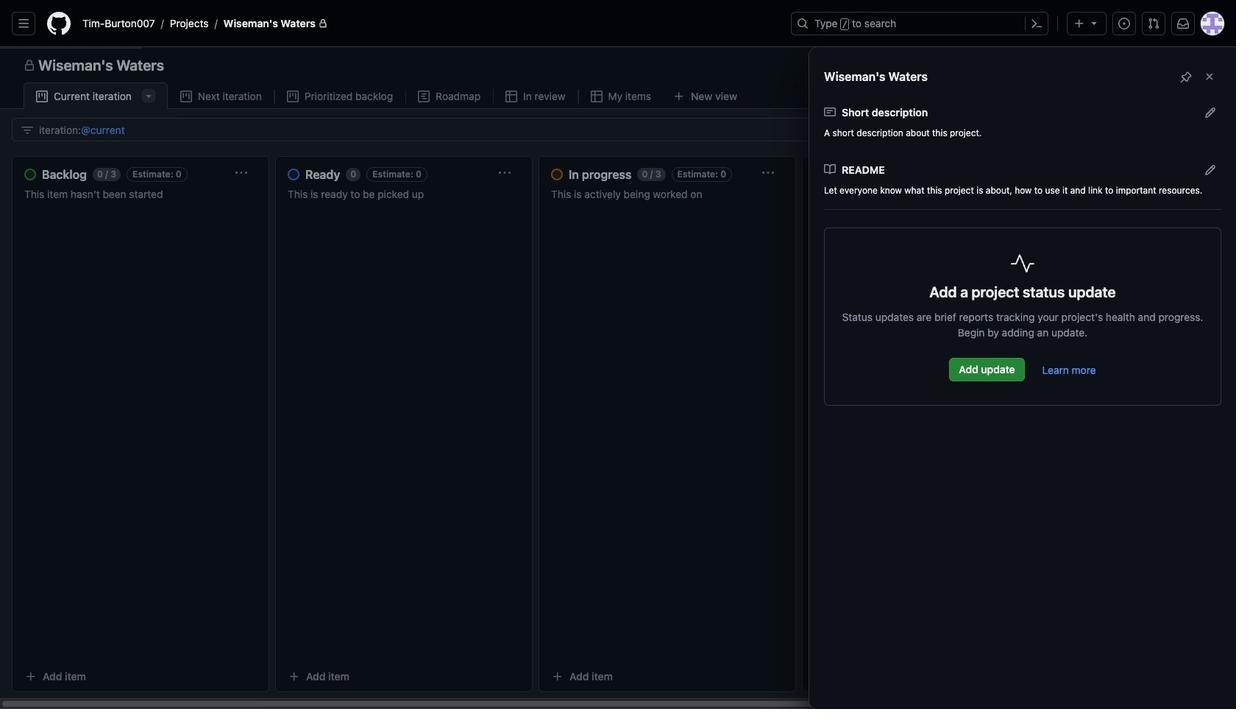 Task type: describe. For each thing, give the bounding box(es) containing it.
view options for current iteration image
[[143, 90, 155, 102]]

edit readme tooltip
[[1205, 162, 1217, 177]]

edit readme image
[[1205, 164, 1217, 176]]

side panel: project information dialog
[[0, 47, 1237, 709]]

close panel image
[[1205, 71, 1216, 82]]

edit short description tooltip
[[1205, 104, 1217, 120]]

sc 9kayk9 0 image inside project navigation
[[24, 60, 35, 71]]

command palette image
[[1032, 18, 1043, 29]]

project navigation
[[0, 47, 1237, 82]]

git pull request image
[[1149, 18, 1160, 29]]

pin side panel tooltip
[[1181, 69, 1193, 84]]



Task type: locate. For each thing, give the bounding box(es) containing it.
sc 9kayk9 0 image
[[24, 60, 35, 71], [180, 91, 192, 102], [287, 91, 299, 102], [591, 91, 603, 102], [21, 124, 33, 136]]

notifications image
[[1178, 18, 1190, 29]]

homepage image
[[47, 12, 71, 35]]

issue opened image
[[1119, 18, 1131, 29]]

triangle down image
[[1089, 17, 1101, 29]]

pin side panel image
[[1181, 71, 1193, 83]]

sc 9kayk9 0 image
[[36, 91, 48, 102], [418, 91, 430, 102], [506, 91, 518, 102], [825, 106, 836, 118], [825, 163, 836, 175]]

edit short description image
[[1205, 106, 1217, 118]]

tab list
[[24, 82, 771, 110]]

tab panel
[[0, 109, 1237, 709]]

list
[[77, 12, 783, 35]]

lock image
[[319, 19, 328, 28]]

side panel controls group
[[1175, 65, 1222, 88]]

region
[[0, 47, 1237, 709]]

plus image
[[1074, 18, 1086, 29]]



Task type: vqa. For each thing, say whether or not it's contained in the screenshot.
"Side Panel: Project Information" dialog
yes



